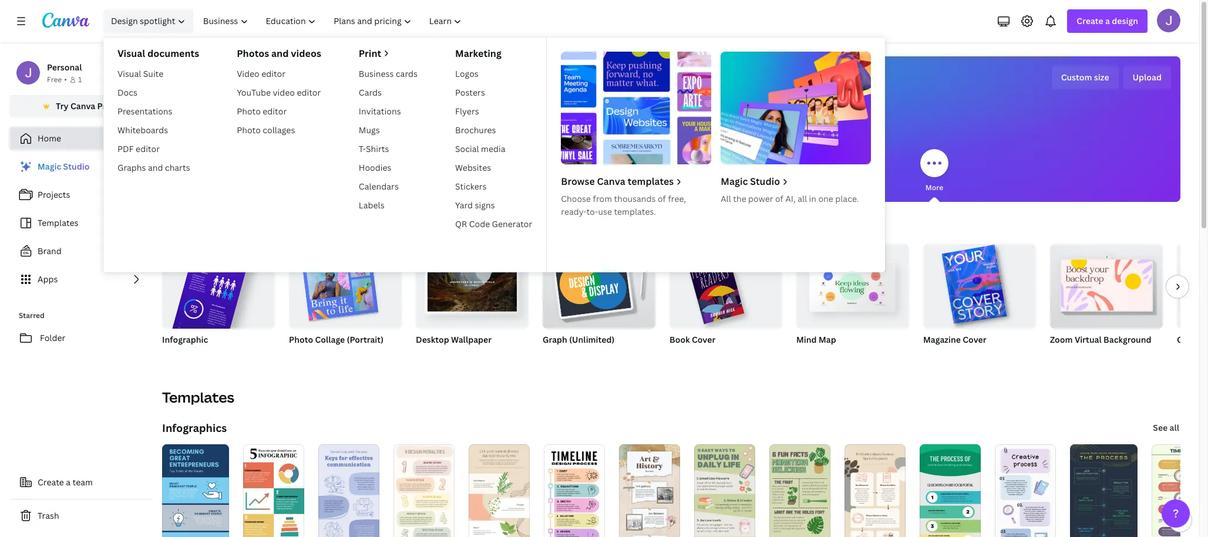 Task type: vqa. For each thing, say whether or not it's contained in the screenshot.
Browse Canva Templates
yes



Task type: locate. For each thing, give the bounding box(es) containing it.
0 vertical spatial media
[[481, 143, 506, 155]]

× left 11
[[936, 350, 939, 360]]

desktop wallpaper
[[416, 334, 492, 346]]

of left free,
[[658, 193, 666, 205]]

presentations up from
[[582, 183, 630, 193]]

editor for video editor
[[262, 68, 286, 79]]

1 horizontal spatial design
[[1113, 15, 1139, 26]]

1 horizontal spatial canva
[[597, 175, 626, 188]]

1 horizontal spatial websites
[[854, 183, 885, 193]]

templates.
[[614, 206, 656, 217]]

youtube video editor
[[237, 87, 321, 98]]

0 vertical spatial photo
[[237, 106, 261, 117]]

you right the will
[[631, 70, 666, 95]]

video editor
[[237, 68, 286, 79]]

templates down projects
[[38, 217, 78, 229]]

1 horizontal spatial social media
[[650, 183, 694, 193]]

logos
[[455, 68, 479, 79]]

presentations button
[[582, 141, 630, 202]]

print inside design spotlight menu
[[359, 47, 382, 60]]

1 horizontal spatial of
[[776, 193, 784, 205]]

magic studio
[[38, 161, 90, 172], [721, 175, 781, 188]]

magic studio inside list
[[38, 161, 90, 172]]

magic up the
[[721, 175, 748, 188]]

0 vertical spatial print
[[359, 47, 382, 60]]

invitations
[[359, 106, 401, 117]]

editor for photo editor
[[263, 106, 287, 117]]

canva up from
[[597, 175, 626, 188]]

0 vertical spatial all
[[798, 193, 808, 205]]

brochures link
[[451, 121, 537, 140]]

visual left suite
[[118, 68, 141, 79]]

magic down home at the top of the page
[[38, 161, 61, 172]]

group for photo collage (portrait)
[[289, 244, 402, 329]]

qr code generator
[[455, 219, 533, 230]]

visual up visual suite
[[118, 47, 145, 60]]

charts
[[165, 162, 190, 173]]

1 horizontal spatial all
[[1170, 423, 1180, 434]]

hoodies
[[359, 162, 392, 173]]

templates inside list
[[38, 217, 78, 229]]

infographics link
[[162, 421, 227, 435]]

size
[[1095, 72, 1110, 83]]

youtube
[[237, 87, 271, 98]]

0 vertical spatial studio
[[63, 161, 90, 172]]

infographics
[[162, 421, 227, 435]]

a up size
[[1106, 15, 1111, 26]]

1 horizontal spatial cover
[[963, 334, 987, 346]]

1 vertical spatial presentations
[[582, 183, 630, 193]]

whiteboards up pdf editor
[[118, 125, 168, 136]]

ready-
[[561, 206, 587, 217]]

photo inside group
[[289, 334, 313, 346]]

collage
[[315, 334, 345, 346]]

and down pdf editor link
[[148, 162, 163, 173]]

visual
[[118, 47, 145, 60], [118, 68, 141, 79]]

mugs
[[359, 125, 380, 136]]

websites inside websites link
[[455, 162, 491, 173]]

a for design
[[1106, 15, 1111, 26]]

print for print
[[359, 47, 382, 60]]

1 vertical spatial in
[[950, 350, 956, 360]]

create up custom size
[[1077, 15, 1104, 26]]

social down brochures
[[455, 143, 479, 155]]

of
[[658, 193, 666, 205], [776, 193, 784, 205]]

mind map group
[[797, 240, 910, 361]]

1 horizontal spatial social
[[650, 183, 671, 193]]

photo down 'youtube'
[[237, 106, 261, 117]]

studio down home link
[[63, 161, 90, 172]]

1 horizontal spatial in
[[950, 350, 956, 360]]

1 horizontal spatial magic
[[721, 175, 748, 188]]

and up video editor link
[[272, 47, 289, 60]]

today?
[[734, 70, 800, 95]]

social media link
[[451, 140, 537, 159]]

1 visual from the top
[[118, 47, 145, 60]]

jacob simon image
[[1158, 9, 1181, 32]]

cover right magazine
[[963, 334, 987, 346]]

visual for visual documents
[[118, 47, 145, 60]]

2 visual from the top
[[118, 68, 141, 79]]

× inside infographic 800 × 2000 px
[[178, 350, 181, 360]]

photo inside "link"
[[237, 125, 261, 136]]

media down brochures link
[[481, 143, 506, 155]]

videos
[[291, 47, 321, 60]]

of for browse canva templates
[[658, 193, 666, 205]]

group for infographic
[[161, 236, 275, 386]]

create a team button
[[9, 471, 153, 495]]

cover inside magazine cover 8.5 × 11 in
[[963, 334, 987, 346]]

folder link
[[9, 327, 153, 350]]

flyers link
[[451, 102, 537, 121]]

invitations link
[[354, 102, 423, 121]]

1 vertical spatial canva
[[597, 175, 626, 188]]

1 vertical spatial whiteboards
[[518, 183, 562, 193]]

team
[[73, 477, 93, 488]]

1 horizontal spatial create
[[1077, 15, 1104, 26]]

0 vertical spatial design
[[1113, 15, 1139, 26]]

canva inside button
[[71, 100, 95, 112]]

1 vertical spatial all
[[1170, 423, 1180, 434]]

1 vertical spatial you
[[409, 183, 421, 193]]

1 horizontal spatial media
[[672, 183, 694, 193]]

0 horizontal spatial websites
[[455, 162, 491, 173]]

0 vertical spatial you
[[631, 70, 666, 95]]

media inside button
[[672, 183, 694, 193]]

magic inside list
[[38, 161, 61, 172]]

visual documents
[[118, 47, 199, 60]]

0 horizontal spatial templates
[[38, 217, 78, 229]]

design
[[111, 15, 138, 26]]

will
[[597, 70, 627, 95]]

docs inside design spotlight menu
[[118, 87, 138, 98]]

group
[[161, 236, 275, 386], [797, 240, 910, 329], [924, 240, 1037, 329], [1051, 240, 1164, 329], [289, 244, 402, 329], [416, 244, 529, 329], [543, 244, 656, 329], [670, 244, 783, 329], [1178, 244, 1209, 329]]

docs inside button
[[466, 183, 483, 193]]

design spotlight
[[111, 15, 175, 26]]

in inside design spotlight menu
[[810, 193, 817, 205]]

presentations down docs link
[[118, 106, 172, 117]]

0 vertical spatial social media
[[455, 143, 506, 155]]

collages
[[263, 125, 295, 136]]

browse canva templates
[[561, 175, 674, 188]]

social media up free,
[[650, 183, 694, 193]]

of inside choose from thousands of free, ready-to-use templates.
[[658, 193, 666, 205]]

you inside button
[[409, 183, 421, 193]]

2 vertical spatial photo
[[289, 334, 313, 346]]

0 horizontal spatial media
[[481, 143, 506, 155]]

folder button
[[9, 327, 153, 350]]

you right for
[[409, 183, 421, 193]]

1 vertical spatial magic
[[721, 175, 748, 188]]

2 cover from the left
[[963, 334, 987, 346]]

0 horizontal spatial you
[[409, 183, 421, 193]]

graph (unlimited) group
[[543, 244, 656, 361]]

projects
[[38, 189, 70, 200]]

list
[[9, 155, 153, 291]]

editor right video
[[297, 87, 321, 98]]

graphs and charts
[[118, 162, 190, 173]]

0 horizontal spatial a
[[66, 477, 71, 488]]

1 vertical spatial magic studio
[[721, 175, 781, 188]]

1 vertical spatial studio
[[751, 175, 781, 188]]

pdf editor link
[[113, 140, 204, 159]]

social up free,
[[650, 183, 671, 193]]

0 vertical spatial visual
[[118, 47, 145, 60]]

studio inside design spotlight menu
[[751, 175, 781, 188]]

book
[[670, 334, 690, 346]]

1 horizontal spatial docs
[[466, 183, 483, 193]]

1 vertical spatial photo
[[237, 125, 261, 136]]

0 horizontal spatial magic
[[38, 161, 61, 172]]

0 vertical spatial in
[[810, 193, 817, 205]]

see all
[[1154, 423, 1180, 434]]

1 horizontal spatial print
[[779, 183, 795, 193]]

1 vertical spatial templates
[[162, 388, 235, 407]]

a inside dropdown button
[[1106, 15, 1111, 26]]

editor up the graphs and charts
[[136, 143, 160, 155]]

in down the products
[[810, 193, 817, 205]]

0 vertical spatial magic studio
[[38, 161, 90, 172]]

place.
[[836, 193, 859, 205]]

1 cover from the left
[[692, 334, 716, 346]]

templates up infographics link
[[162, 388, 235, 407]]

2 of from the left
[[776, 193, 784, 205]]

in
[[810, 193, 817, 205], [950, 350, 956, 360]]

logos link
[[451, 65, 537, 83]]

media inside design spotlight menu
[[481, 143, 506, 155]]

1 of from the left
[[658, 193, 666, 205]]

canva right try at the top left
[[71, 100, 95, 112]]

top level navigation element
[[101, 9, 886, 273]]

0 vertical spatial templates
[[38, 217, 78, 229]]

× inside magazine cover 8.5 × 11 in
[[936, 350, 939, 360]]

media up free,
[[672, 183, 694, 193]]

graph
[[543, 334, 568, 346]]

zoom virtual background group
[[1051, 240, 1164, 361]]

0 horizontal spatial cover
[[692, 334, 716, 346]]

labels
[[359, 200, 385, 211]]

0 horizontal spatial social media
[[455, 143, 506, 155]]

visual suite link
[[113, 65, 204, 83]]

social
[[455, 143, 479, 155], [650, 183, 671, 193]]

canva inside design spotlight menu
[[597, 175, 626, 188]]

0 horizontal spatial social
[[455, 143, 479, 155]]

× left "10"
[[1196, 350, 1200, 360]]

print up the business
[[359, 47, 382, 60]]

create for create a team
[[38, 477, 64, 488]]

desktop wallpaper group
[[416, 244, 529, 361]]

1 vertical spatial docs
[[466, 183, 483, 193]]

editor up youtube video editor in the left of the page
[[262, 68, 286, 79]]

all right see
[[1170, 423, 1180, 434]]

1 horizontal spatial and
[[272, 47, 289, 60]]

see
[[1154, 423, 1168, 434]]

0 vertical spatial presentations
[[118, 106, 172, 117]]

studio
[[63, 161, 90, 172], [751, 175, 781, 188]]

0 vertical spatial and
[[272, 47, 289, 60]]

design spotlight menu
[[103, 38, 886, 273]]

print up the all the power of ai, all in one place.
[[779, 183, 795, 193]]

create inside dropdown button
[[1077, 15, 1104, 26]]

docs up yard signs
[[466, 183, 483, 193]]

0 horizontal spatial all
[[798, 193, 808, 205]]

1 horizontal spatial magic studio
[[721, 175, 781, 188]]

starred
[[19, 311, 45, 321]]

0 horizontal spatial in
[[810, 193, 817, 205]]

in inside magazine cover 8.5 × 11 in
[[950, 350, 956, 360]]

0 horizontal spatial print
[[359, 47, 382, 60]]

canva for pro
[[71, 100, 95, 112]]

group for graph (unlimited)
[[543, 244, 656, 329]]

editor
[[262, 68, 286, 79], [297, 87, 321, 98], [263, 106, 287, 117], [136, 143, 160, 155]]

create left 'team' at the bottom
[[38, 477, 64, 488]]

1 horizontal spatial a
[[1106, 15, 1111, 26]]

1 vertical spatial social
[[650, 183, 671, 193]]

templates
[[628, 175, 674, 188]]

0 horizontal spatial presentations
[[118, 106, 172, 117]]

1 horizontal spatial ×
[[936, 350, 939, 360]]

0 vertical spatial magic
[[38, 161, 61, 172]]

print inside "button"
[[779, 183, 795, 193]]

in right 11
[[950, 350, 956, 360]]

a inside button
[[66, 477, 71, 488]]

1 vertical spatial a
[[66, 477, 71, 488]]

desktop
[[416, 334, 449, 346]]

videos
[[726, 183, 749, 193]]

×
[[178, 350, 181, 360], [936, 350, 939, 360], [1196, 350, 1200, 360]]

group for magazine cover
[[924, 240, 1037, 329]]

infographic
[[162, 334, 208, 346]]

custom size
[[1062, 72, 1110, 83]]

custom
[[1062, 72, 1093, 83]]

1 vertical spatial create
[[38, 477, 64, 488]]

for you button
[[394, 141, 423, 202]]

× for infographic
[[178, 350, 181, 360]]

1 vertical spatial media
[[672, 183, 694, 193]]

0 vertical spatial canva
[[71, 100, 95, 112]]

calendars link
[[354, 177, 423, 196]]

websites up place.
[[854, 183, 885, 193]]

0 horizontal spatial and
[[148, 162, 163, 173]]

group for book cover
[[670, 244, 783, 329]]

1 vertical spatial and
[[148, 162, 163, 173]]

0 vertical spatial create
[[1077, 15, 1104, 26]]

0 horizontal spatial whiteboards
[[118, 125, 168, 136]]

magic studio up power
[[721, 175, 781, 188]]

1 horizontal spatial whiteboards
[[518, 183, 562, 193]]

0 horizontal spatial of
[[658, 193, 666, 205]]

1 vertical spatial social media
[[650, 183, 694, 193]]

1 vertical spatial websites
[[854, 183, 885, 193]]

studio up power
[[751, 175, 781, 188]]

photo left collage
[[289, 334, 313, 346]]

0 vertical spatial whiteboards
[[118, 125, 168, 136]]

1 × from the left
[[178, 350, 181, 360]]

and inside graphs and charts link
[[148, 162, 163, 173]]

brochures
[[455, 125, 496, 136]]

•
[[64, 75, 67, 85]]

1920 × 10 button
[[1178, 349, 1209, 361]]

virtual
[[1075, 334, 1102, 346]]

apps
[[38, 274, 58, 285]]

None search field
[[495, 109, 848, 133]]

0 horizontal spatial canva
[[71, 100, 95, 112]]

1 vertical spatial visual
[[118, 68, 141, 79]]

2 × from the left
[[936, 350, 939, 360]]

create inside button
[[38, 477, 64, 488]]

× right 800
[[178, 350, 181, 360]]

800 × 2000 px button
[[162, 349, 223, 361]]

of left ai,
[[776, 193, 784, 205]]

canva for templates
[[597, 175, 626, 188]]

to-
[[587, 206, 599, 217]]

1 vertical spatial print
[[779, 183, 795, 193]]

cover right "book"
[[692, 334, 716, 346]]

canva
[[71, 100, 95, 112], [597, 175, 626, 188]]

social media down brochures
[[455, 143, 506, 155]]

cards
[[396, 68, 418, 79]]

0 vertical spatial social
[[455, 143, 479, 155]]

a left 'team' at the bottom
[[66, 477, 71, 488]]

cover for book cover
[[692, 334, 716, 346]]

all down print products
[[798, 193, 808, 205]]

presentations inside design spotlight menu
[[118, 106, 172, 117]]

0 horizontal spatial ×
[[178, 350, 181, 360]]

0 horizontal spatial design
[[670, 70, 730, 95]]

mind map
[[797, 334, 837, 346]]

0 vertical spatial a
[[1106, 15, 1111, 26]]

0 horizontal spatial create
[[38, 477, 64, 488]]

choose
[[561, 193, 591, 205]]

websites up the stickers on the left of page
[[455, 162, 491, 173]]

photo down photo editor
[[237, 125, 261, 136]]

calendar group
[[1178, 244, 1209, 361]]

docs down visual suite
[[118, 87, 138, 98]]

photo editor link
[[232, 102, 326, 121]]

0 horizontal spatial docs
[[118, 87, 138, 98]]

0 vertical spatial docs
[[118, 87, 138, 98]]

and
[[272, 47, 289, 60], [148, 162, 163, 173]]

shirts
[[366, 143, 389, 155]]

design inside dropdown button
[[1113, 15, 1139, 26]]

and for graphs
[[148, 162, 163, 173]]

0 vertical spatial websites
[[455, 162, 491, 173]]

× inside calenda 1920 × 10
[[1196, 350, 1200, 360]]

magic studio inside design spotlight menu
[[721, 175, 781, 188]]

0 horizontal spatial magic studio
[[38, 161, 90, 172]]

see all link
[[1153, 417, 1181, 440]]

8.5 × 11 in button
[[924, 349, 968, 361]]

magic studio up projects
[[38, 161, 90, 172]]

0 horizontal spatial studio
[[63, 161, 90, 172]]

photo collage (portrait)
[[289, 334, 384, 346]]

2 horizontal spatial ×
[[1196, 350, 1200, 360]]

editor down youtube video editor link
[[263, 106, 287, 117]]

1 horizontal spatial studio
[[751, 175, 781, 188]]

1 horizontal spatial you
[[631, 70, 666, 95]]

video editor link
[[232, 65, 326, 83]]

3 × from the left
[[1196, 350, 1200, 360]]

social inside design spotlight menu
[[455, 143, 479, 155]]

whiteboards up choose
[[518, 183, 562, 193]]



Task type: describe. For each thing, give the bounding box(es) containing it.
browse
[[561, 175, 595, 188]]

upload
[[1133, 72, 1162, 83]]

whiteboards link
[[113, 121, 204, 140]]

all inside 'see all' 'link'
[[1170, 423, 1180, 434]]

book cover group
[[670, 244, 783, 361]]

mind
[[797, 334, 817, 346]]

1 horizontal spatial templates
[[162, 388, 235, 407]]

what will you design today?
[[543, 70, 800, 95]]

qr
[[455, 219, 467, 230]]

and for photos
[[272, 47, 289, 60]]

social media inside social media link
[[455, 143, 506, 155]]

whiteboards inside design spotlight menu
[[118, 125, 168, 136]]

calenda
[[1178, 334, 1209, 346]]

docs button
[[460, 141, 488, 202]]

8.5
[[924, 350, 934, 360]]

800
[[162, 350, 176, 360]]

t-shirts
[[359, 143, 389, 155]]

print for print products
[[779, 183, 795, 193]]

youtube video editor link
[[232, 83, 326, 102]]

from
[[593, 193, 612, 205]]

the
[[734, 193, 747, 205]]

infographic 800 × 2000 px
[[162, 334, 212, 360]]

photo collages
[[237, 125, 295, 136]]

(unlimited)
[[570, 334, 615, 346]]

trash
[[38, 511, 59, 522]]

video
[[273, 87, 295, 98]]

cover for magazine cover 8.5 × 11 in
[[963, 334, 987, 346]]

pro
[[97, 100, 111, 112]]

list containing magic studio
[[9, 155, 153, 291]]

code
[[469, 219, 490, 230]]

group for calenda
[[1178, 244, 1209, 329]]

photo collage (portrait) group
[[289, 244, 402, 361]]

create a design
[[1077, 15, 1139, 26]]

(portrait)
[[347, 334, 384, 346]]

wallpaper
[[451, 334, 492, 346]]

magic studio link
[[9, 155, 153, 179]]

all
[[721, 193, 732, 205]]

editor for pdf editor
[[136, 143, 160, 155]]

create a design button
[[1068, 9, 1148, 33]]

a for team
[[66, 477, 71, 488]]

whiteboards button
[[518, 141, 562, 202]]

1 horizontal spatial presentations
[[582, 183, 630, 193]]

t-
[[359, 143, 366, 155]]

marketing
[[455, 47, 502, 60]]

free,
[[668, 193, 686, 205]]

websites button
[[854, 141, 885, 202]]

labels link
[[354, 196, 423, 215]]

of for magic studio
[[776, 193, 784, 205]]

graph (unlimited)
[[543, 334, 615, 346]]

docs link
[[113, 83, 204, 102]]

2000
[[183, 350, 202, 360]]

what
[[543, 70, 593, 95]]

pdf
[[118, 143, 134, 155]]

calenda 1920 × 10
[[1178, 334, 1209, 360]]

apps link
[[9, 268, 153, 291]]

posters link
[[451, 83, 537, 102]]

try
[[56, 100, 69, 112]]

photo for photo collage (portrait)
[[289, 334, 313, 346]]

brand
[[38, 246, 62, 257]]

use
[[599, 206, 612, 217]]

map
[[819, 334, 837, 346]]

social media button
[[650, 141, 694, 202]]

websites link
[[451, 159, 537, 177]]

free •
[[47, 75, 67, 85]]

× for calenda
[[1196, 350, 1200, 360]]

projects link
[[9, 183, 153, 207]]

thousands
[[614, 193, 656, 205]]

infographic group
[[161, 236, 275, 386]]

stickers link
[[451, 177, 537, 196]]

photo for photo collages
[[237, 125, 261, 136]]

photos and videos
[[237, 47, 321, 60]]

choose from thousands of free, ready-to-use templates.
[[561, 193, 686, 217]]

10
[[1201, 350, 1209, 360]]

one
[[819, 193, 834, 205]]

visual for visual suite
[[118, 68, 141, 79]]

all inside design spotlight menu
[[798, 193, 808, 205]]

studio inside magic studio link
[[63, 161, 90, 172]]

group for zoom virtual background
[[1051, 240, 1164, 329]]

magazine
[[924, 334, 961, 346]]

posters
[[455, 87, 485, 98]]

free
[[47, 75, 62, 85]]

social inside button
[[650, 183, 671, 193]]

spotlight
[[140, 15, 175, 26]]

group for mind map
[[797, 240, 910, 329]]

custom size button
[[1052, 66, 1119, 89]]

create for create a design
[[1077, 15, 1104, 26]]

mugs link
[[354, 121, 423, 140]]

videos button
[[723, 141, 752, 202]]

signs
[[475, 200, 495, 211]]

power
[[749, 193, 774, 205]]

templates link
[[9, 212, 153, 235]]

products
[[797, 183, 828, 193]]

cards
[[359, 87, 382, 98]]

magazine cover group
[[924, 240, 1037, 361]]

photos
[[237, 47, 269, 60]]

business
[[359, 68, 394, 79]]

for
[[396, 183, 407, 193]]

yard signs
[[455, 200, 495, 211]]

magic inside design spotlight menu
[[721, 175, 748, 188]]

personal
[[47, 62, 82, 73]]

flyers
[[455, 106, 479, 117]]

1920
[[1178, 350, 1195, 360]]

business cards
[[359, 68, 418, 79]]

px
[[204, 350, 212, 360]]

photo for photo editor
[[237, 106, 261, 117]]

1 vertical spatial design
[[670, 70, 730, 95]]

stickers
[[455, 181, 487, 192]]



